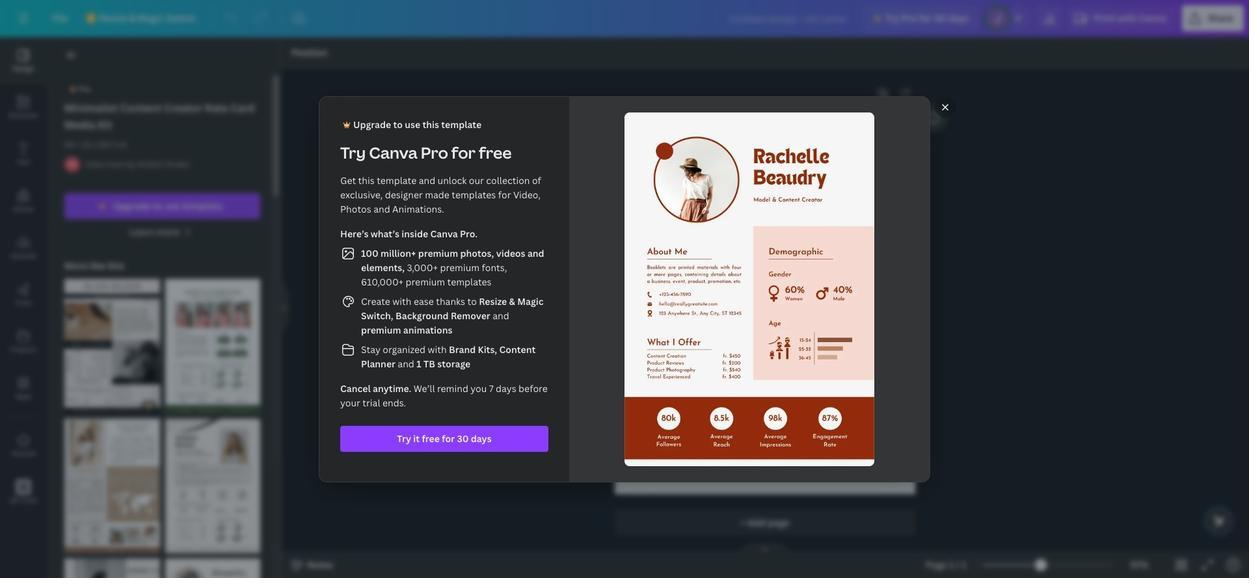 Task type: locate. For each thing, give the bounding box(es) containing it.
ambre studio image
[[64, 157, 80, 172]]

hide image
[[281, 277, 289, 339]]

white and green professional social media influencer media kit image
[[165, 279, 260, 414]]

Design title text field
[[719, 5, 859, 31]]

list
[[340, 246, 549, 371]]

main menu bar
[[0, 0, 1250, 37]]

ambre studio element
[[64, 157, 80, 172]]

pink black feminine minimal modern influencer media kit group
[[64, 279, 160, 414]]

gray and white professional and modern content creator media kit image
[[165, 419, 260, 554]]



Task type: vqa. For each thing, say whether or not it's contained in the screenshot.
'beige influencer social media kit' group at the bottom left of page
yes



Task type: describe. For each thing, give the bounding box(es) containing it.
minimalist content creator rate card media kit image
[[625, 112, 875, 466]]

show pages image
[[734, 543, 797, 554]]

grey modern fashion influencer media kit image
[[64, 559, 160, 579]]

beige influencer social media kit group
[[64, 419, 160, 554]]

minimalist beauty vlogger influencer rate card media kit image
[[165, 559, 260, 579]]

side panel tab list
[[0, 37, 47, 516]]



